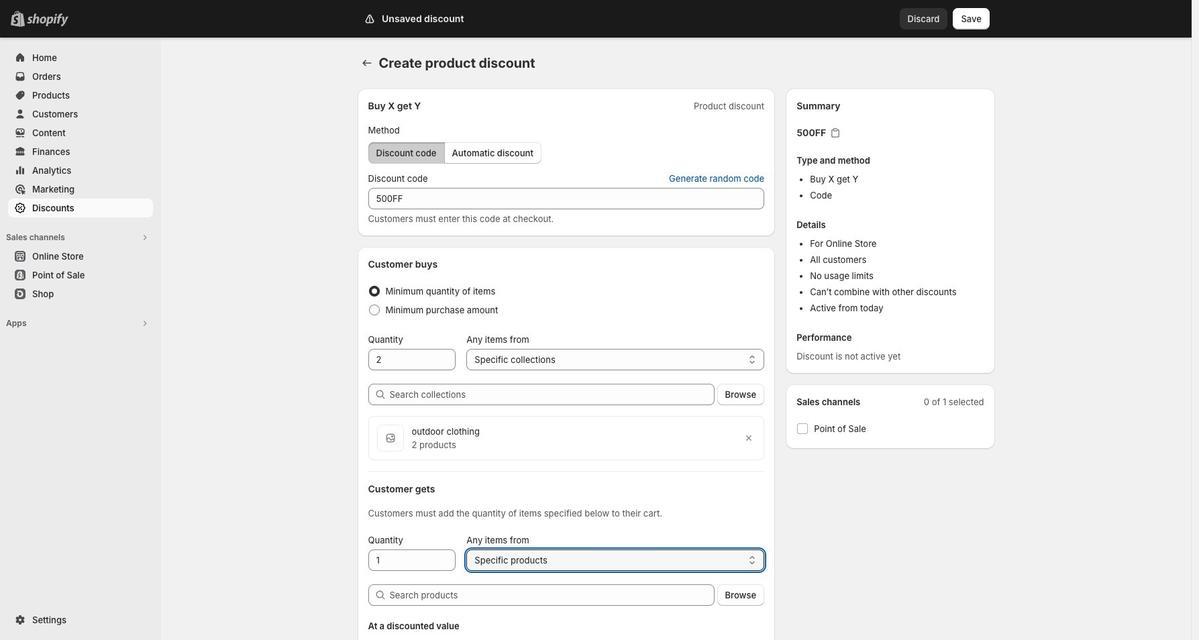 Task type: locate. For each thing, give the bounding box(es) containing it.
None text field
[[368, 188, 765, 209], [368, 349, 456, 371], [368, 550, 456, 571], [368, 188, 765, 209], [368, 349, 456, 371], [368, 550, 456, 571]]

shopify image
[[27, 13, 68, 27]]



Task type: describe. For each thing, give the bounding box(es) containing it.
Search collections text field
[[390, 384, 715, 405]]

Search products text field
[[390, 585, 715, 606]]



Task type: vqa. For each thing, say whether or not it's contained in the screenshot.
0.00 text field at the bottom of page
no



